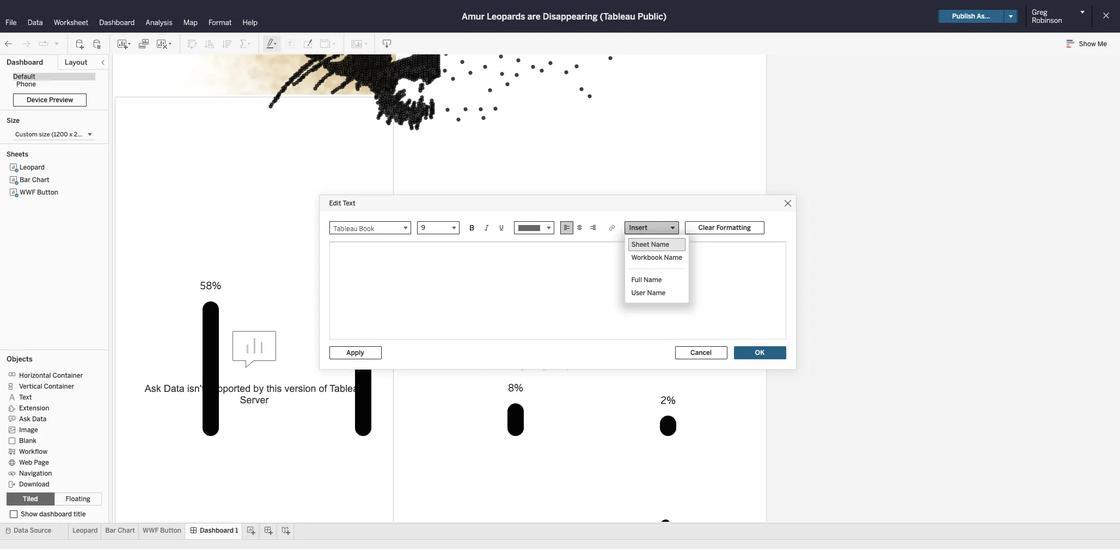 Task type: describe. For each thing, give the bounding box(es) containing it.
x
[[69, 131, 72, 138]]

undo image
[[3, 38, 14, 49]]

blank
[[19, 438, 36, 445]]

sheet
[[631, 241, 649, 249]]

greg
[[1032, 8, 1047, 16]]

device preview
[[27, 96, 73, 104]]

container for horizontal container
[[53, 372, 83, 380]]

(1200
[[51, 131, 68, 138]]

clear formatting
[[698, 224, 751, 232]]

ask
[[19, 416, 30, 424]]

tiled
[[23, 496, 38, 504]]

preview
[[49, 96, 73, 104]]

blank option
[[7, 436, 94, 446]]

0 vertical spatial button
[[37, 189, 58, 197]]

download image
[[382, 38, 393, 49]]

totals image
[[239, 38, 252, 49]]

1 vertical spatial wwf
[[143, 528, 158, 535]]

publish as...
[[952, 13, 990, 20]]

disappearing
[[543, 11, 598, 22]]

wwf button inside list box
[[20, 189, 58, 197]]

new data source image
[[75, 38, 85, 49]]

fit image
[[320, 38, 337, 49]]

sort descending image
[[222, 38, 233, 49]]

amur leopards are disappearing (tableau public)
[[462, 11, 667, 22]]

show for show dashboard title
[[21, 511, 38, 519]]

data source
[[14, 528, 51, 535]]

ok button
[[734, 347, 786, 360]]

navigation option
[[7, 468, 94, 479]]

download option
[[7, 479, 94, 490]]

worksheet
[[54, 19, 88, 27]]

1 horizontal spatial bar
[[105, 528, 116, 535]]

greg robinson
[[1032, 8, 1062, 25]]

default phone
[[13, 73, 36, 88]]

device
[[27, 96, 47, 104]]

1 vertical spatial bar chart
[[105, 528, 135, 535]]

1 horizontal spatial dashboard
[[99, 19, 135, 27]]

name down the sheet name menu item
[[664, 254, 682, 262]]

container for vertical container
[[44, 383, 74, 391]]

2 vertical spatial marks. press enter to open the view data window.. use arrow keys to navigate data visualization elements. image
[[615, 506, 721, 550]]

text inside dialog
[[343, 200, 355, 207]]

duplicate image
[[138, 38, 149, 49]]

amur
[[462, 11, 485, 22]]

data for data
[[28, 19, 43, 27]]

vertical container option
[[7, 381, 94, 392]]

public)
[[638, 11, 667, 22]]

vertical
[[19, 383, 42, 391]]

show me
[[1079, 40, 1107, 48]]

show labels image
[[285, 38, 296, 49]]

user
[[631, 290, 646, 297]]

source
[[30, 528, 51, 535]]

sheet name menu item
[[628, 238, 686, 252]]

data inside option
[[32, 416, 47, 424]]

device preview button
[[13, 94, 87, 107]]

new worksheet image
[[117, 38, 132, 49]]

apply button
[[329, 347, 381, 360]]

sheets
[[7, 151, 28, 158]]

page
[[34, 459, 49, 467]]

title
[[74, 511, 86, 519]]

extension option
[[7, 403, 94, 414]]

leopard inside list box
[[20, 164, 45, 172]]

me
[[1098, 40, 1107, 48]]

objects
[[7, 356, 33, 364]]

0 vertical spatial marks. press enter to open the view data window.. use arrow keys to navigate data visualization elements. image
[[162, 0, 717, 151]]

extension
[[19, 405, 49, 413]]

cancel
[[690, 350, 712, 357]]

redo image
[[21, 38, 32, 49]]

dashboard
[[39, 511, 72, 519]]

horizontal container
[[19, 372, 83, 380]]

pause auto updates image
[[92, 38, 103, 49]]

list box containing leopard
[[7, 162, 102, 347]]

objects list box
[[7, 367, 102, 490]]

1 vertical spatial marks. press enter to open the view data window.. use arrow keys to navigate data visualization elements. image
[[134, 224, 744, 437]]

horizontal
[[19, 372, 51, 380]]

(tableau
[[600, 11, 635, 22]]

show/hide cards image
[[351, 38, 368, 49]]

edit text dialog
[[319, 195, 796, 370]]

name right full
[[644, 277, 662, 284]]

chart inside list box
[[32, 176, 49, 184]]

bar inside list box
[[20, 176, 30, 184]]



Task type: locate. For each thing, give the bounding box(es) containing it.
show down the tiled
[[21, 511, 38, 519]]

phone
[[16, 81, 36, 88]]

web
[[19, 459, 32, 467]]

highlight image
[[266, 38, 278, 49]]

0 vertical spatial chart
[[32, 176, 49, 184]]

ok
[[755, 350, 765, 357]]

text inside option
[[19, 394, 32, 402]]

0 horizontal spatial bar chart
[[20, 176, 49, 184]]

floating
[[66, 496, 90, 504]]

file
[[5, 19, 17, 27]]

0 horizontal spatial replay animation image
[[38, 38, 49, 49]]

size
[[39, 131, 50, 138]]

text option
[[7, 392, 94, 403]]

data
[[28, 19, 43, 27], [32, 416, 47, 424], [14, 528, 28, 535]]

replay animation image right redo image
[[38, 38, 49, 49]]

application
[[109, 0, 1119, 550]]

0 horizontal spatial wwf
[[20, 189, 35, 197]]

data left source
[[14, 528, 28, 535]]

dashboard
[[99, 19, 135, 27], [7, 58, 43, 66], [200, 528, 234, 535]]

name
[[651, 241, 669, 249], [664, 254, 682, 262], [644, 277, 662, 284], [647, 290, 665, 297]]

1 horizontal spatial leopard
[[73, 528, 98, 535]]

sheet name workbook name
[[631, 241, 682, 262]]

bar chart
[[20, 176, 49, 184], [105, 528, 135, 535]]

1 vertical spatial button
[[160, 528, 181, 535]]

2 vertical spatial dashboard
[[200, 528, 234, 535]]

0 vertical spatial text
[[343, 200, 355, 207]]

image option
[[7, 425, 94, 436]]

data down extension
[[32, 416, 47, 424]]

web page option
[[7, 457, 94, 468]]

0 horizontal spatial chart
[[32, 176, 49, 184]]

1 vertical spatial chart
[[118, 528, 135, 535]]

apply
[[346, 350, 364, 357]]

name right user
[[647, 290, 665, 297]]

show
[[1079, 40, 1096, 48], [21, 511, 38, 519]]

show for show me
[[1079, 40, 1096, 48]]

format
[[208, 19, 232, 27]]

list box
[[7, 162, 102, 347]]

data up redo image
[[28, 19, 43, 27]]

0 vertical spatial show
[[1079, 40, 1096, 48]]

size
[[7, 117, 20, 125]]

1 horizontal spatial button
[[160, 528, 181, 535]]

1 vertical spatial container
[[44, 383, 74, 391]]

show me button
[[1062, 35, 1117, 52]]

2000)
[[74, 131, 92, 138]]

container up vertical container option
[[53, 372, 83, 380]]

text right edit
[[343, 200, 355, 207]]

show dashboard title
[[21, 511, 86, 519]]

togglestate option group
[[7, 493, 102, 506]]

bar chart inside list box
[[20, 176, 49, 184]]

show left me
[[1079, 40, 1096, 48]]

format workbook image
[[302, 38, 313, 49]]

default
[[13, 73, 35, 81]]

wwf inside list box
[[20, 189, 35, 197]]

container inside option
[[44, 383, 74, 391]]

data for data source
[[14, 528, 28, 535]]

show inside button
[[1079, 40, 1096, 48]]

0 horizontal spatial wwf button
[[20, 189, 58, 197]]

clear formatting button
[[685, 222, 764, 235]]

full
[[631, 277, 642, 284]]

1 vertical spatial bar
[[105, 528, 116, 535]]

name up workbook at right
[[651, 241, 669, 249]]

0 vertical spatial data
[[28, 19, 43, 27]]

dashboard 1
[[200, 528, 238, 535]]

publish
[[952, 13, 975, 20]]

swap rows and columns image
[[187, 38, 198, 49]]

0 horizontal spatial leopard
[[20, 164, 45, 172]]

1 vertical spatial dashboard
[[7, 58, 43, 66]]

container down horizontal container
[[44, 383, 74, 391]]

leopard down sheets
[[20, 164, 45, 172]]

cancel button
[[675, 347, 727, 360]]

dashboard left 1
[[200, 528, 234, 535]]

navigation
[[19, 470, 52, 478]]

0 vertical spatial wwf
[[20, 189, 35, 197]]

help
[[243, 19, 258, 27]]

formatting
[[716, 224, 751, 232]]

custom
[[15, 131, 37, 138]]

0 horizontal spatial show
[[21, 511, 38, 519]]

sort ascending image
[[204, 38, 215, 49]]

1 vertical spatial wwf button
[[143, 528, 181, 535]]

text down vertical
[[19, 394, 32, 402]]

full name user name
[[631, 277, 665, 297]]

container
[[53, 372, 83, 380], [44, 383, 74, 391]]

2 horizontal spatial dashboard
[[200, 528, 234, 535]]

1
[[235, 528, 238, 535]]

robinson
[[1032, 16, 1062, 25]]

0 vertical spatial container
[[53, 372, 83, 380]]

1 vertical spatial text
[[19, 394, 32, 402]]

1 horizontal spatial bar chart
[[105, 528, 135, 535]]

text
[[343, 200, 355, 207], [19, 394, 32, 402]]

1 horizontal spatial replay animation image
[[53, 40, 60, 47]]

dashboard up new worksheet icon
[[99, 19, 135, 27]]

ask data
[[19, 416, 47, 424]]

0 vertical spatial bar chart
[[20, 176, 49, 184]]

ask data option
[[7, 414, 94, 425]]

horizontal container option
[[7, 370, 94, 381]]

1 horizontal spatial chart
[[118, 528, 135, 535]]

leopard
[[20, 164, 45, 172], [73, 528, 98, 535]]

collapse image
[[100, 59, 106, 66]]

1 horizontal spatial show
[[1079, 40, 1096, 48]]

custom size (1200 x 2000)
[[15, 131, 92, 138]]

dashboard up the default
[[7, 58, 43, 66]]

1 vertical spatial show
[[21, 511, 38, 519]]

wwf
[[20, 189, 35, 197], [143, 528, 158, 535]]

image
[[19, 427, 38, 434]]

container inside 'option'
[[53, 372, 83, 380]]

as...
[[977, 13, 990, 20]]

horizontal alignment control element
[[560, 222, 599, 235]]

clear sheet image
[[156, 38, 173, 49]]

workbook
[[631, 254, 662, 262]]

1 horizontal spatial text
[[343, 200, 355, 207]]

0 horizontal spatial dashboard
[[7, 58, 43, 66]]

0 horizontal spatial text
[[19, 394, 32, 402]]

chart
[[32, 176, 49, 184], [118, 528, 135, 535]]

publish as... button
[[939, 10, 1004, 23]]

clear
[[698, 224, 715, 232]]

analysis
[[146, 19, 172, 27]]

1 horizontal spatial wwf
[[143, 528, 158, 535]]

menu containing sheet name
[[625, 235, 689, 303]]

0 vertical spatial bar
[[20, 176, 30, 184]]

0 vertical spatial leopard
[[20, 164, 45, 172]]

0 horizontal spatial bar
[[20, 176, 30, 184]]

leopard down title
[[73, 528, 98, 535]]

0 vertical spatial dashboard
[[99, 19, 135, 27]]

0 horizontal spatial button
[[37, 189, 58, 197]]

1 vertical spatial data
[[32, 416, 47, 424]]

wwf button
[[20, 189, 58, 197], [143, 528, 181, 535]]

web page
[[19, 459, 49, 467]]

2 vertical spatial data
[[14, 528, 28, 535]]

workflow
[[19, 449, 48, 456]]

leopards
[[487, 11, 525, 22]]

replay animation image
[[38, 38, 49, 49], [53, 40, 60, 47]]

menu
[[625, 235, 689, 303]]

layout
[[65, 58, 87, 66]]

workflow option
[[7, 446, 94, 457]]

edit text
[[329, 200, 355, 207]]

are
[[527, 11, 541, 22]]

1 horizontal spatial wwf button
[[143, 528, 181, 535]]

download
[[19, 481, 49, 489]]

button
[[37, 189, 58, 197], [160, 528, 181, 535]]

0 vertical spatial wwf button
[[20, 189, 58, 197]]

vertical container
[[19, 383, 74, 391]]

map
[[183, 19, 198, 27]]

1 vertical spatial leopard
[[73, 528, 98, 535]]

edit
[[329, 200, 341, 207]]

bar
[[20, 176, 30, 184], [105, 528, 116, 535]]

replay animation image left "new data source" image
[[53, 40, 60, 47]]

marks. press enter to open the view data window.. use arrow keys to navigate data visualization elements. image
[[162, 0, 717, 151], [134, 224, 744, 437], [615, 506, 721, 550]]



Task type: vqa. For each thing, say whether or not it's contained in the screenshot.
Web Page 'option'
yes



